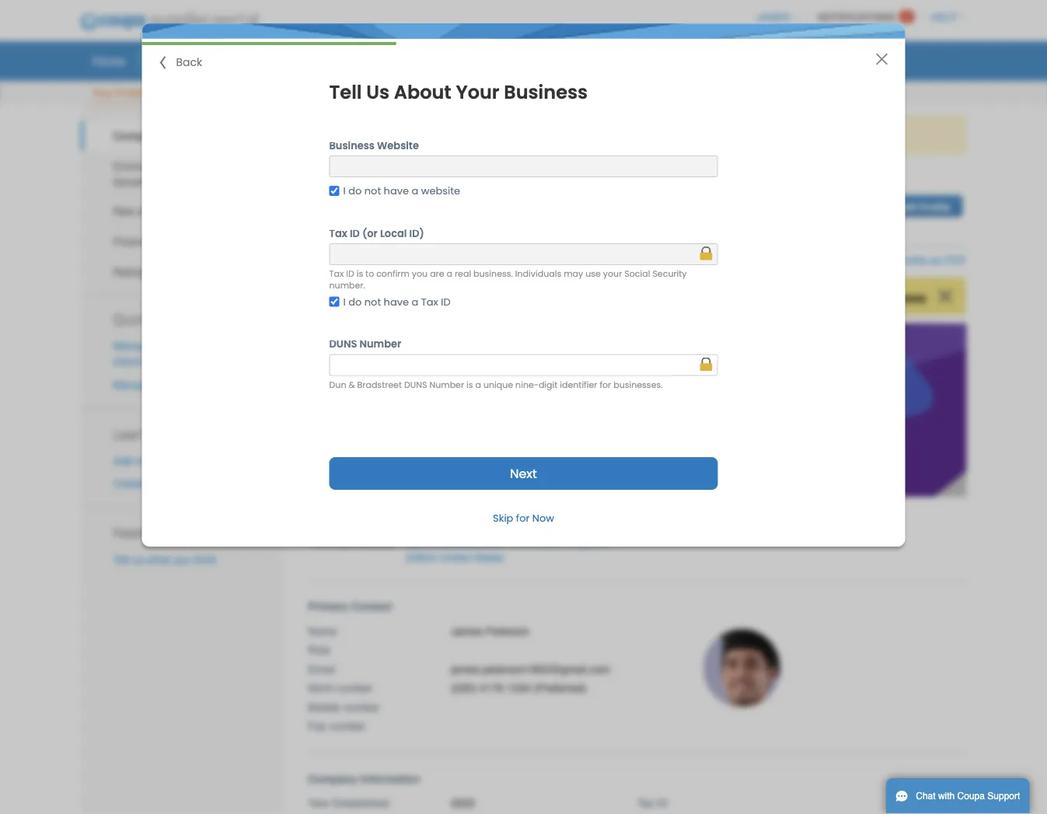 Task type: vqa. For each thing, say whether or not it's contained in the screenshot.
'User Name' button
no



Task type: describe. For each thing, give the bounding box(es) containing it.
looking
[[673, 129, 708, 141]]

james peterson inside banner
[[386, 189, 544, 214]]

a inside tax id is to confirm you are a real business. individuals may use your social security number.
[[447, 268, 453, 280]]

mobile
[[308, 701, 340, 714]]

1 vertical spatial close image
[[939, 288, 953, 302]]

premium support
[[251, 87, 329, 99]]

(020) 4176 1234 (preferred)
[[451, 682, 587, 695]]

Tax ID (or Local ID) text field
[[329, 243, 718, 265]]

confirm
[[376, 268, 410, 280]]

coupa supplier portal image
[[69, 2, 269, 41]]

james inside banner
[[386, 189, 451, 214]]

coupa inside the complete your profile to get discovered by coupa buyers that are looking for items in your category. alert
[[562, 129, 595, 141]]

& for ratings & references
[[153, 266, 160, 278]]

noticed
[[338, 291, 374, 303]]

tax for tax id (or local id)
[[329, 226, 347, 240]]

premium
[[251, 87, 291, 99]]

profile inside james peterson banner
[[749, 254, 779, 266]]

283
[[406, 536, 424, 548]]

address
[[351, 536, 395, 548]]

primary address
[[308, 536, 395, 548]]

finished.
[[648, 291, 689, 303]]

(preferred)
[[534, 682, 587, 695]]

primary for primary address
[[308, 536, 348, 548]]

james peterson banner
[[302, 171, 983, 583]]

in
[[756, 129, 764, 141]]

that
[[633, 129, 651, 141]]

tell us about your business dialog
[[142, 23, 906, 547]]

more
[[136, 454, 160, 467]]

orders
[[207, 52, 245, 68]]

is inside tax id is to confirm you are a real business. individuals may use your social security number.
[[357, 268, 363, 280]]

links
[[151, 310, 182, 328]]

profile for your profile
[[115, 87, 144, 99]]

quick
[[113, 310, 148, 328]]

primary contact
[[308, 600, 392, 613]]

compliance
[[148, 205, 205, 218]]

id)
[[409, 226, 424, 240]]

not for i do not have a website
[[365, 184, 381, 198]]

& for risk & compliance
[[137, 205, 145, 218]]

0 vertical spatial close image
[[876, 53, 888, 65]]

james peterson image
[[308, 171, 370, 235]]

identifier
[[560, 379, 598, 391]]

complete for complete your profile to get discovered by coupa buyers that are looking for items in your category.
[[356, 129, 402, 141]]

premium support link
[[250, 84, 330, 104]]

tell us about your business
[[329, 79, 588, 105]]

tell for tell us about your business
[[329, 79, 362, 105]]

next button
[[329, 457, 718, 490]]

283 creekside lane, winchester, virginia, 22602 united states link
[[406, 536, 608, 564]]

company for company information
[[308, 773, 358, 785]]

items
[[726, 129, 752, 141]]

contact
[[352, 600, 392, 613]]

copy
[[720, 254, 746, 266]]

lane,
[[479, 536, 506, 548]]

discovered
[[492, 129, 545, 141]]

security
[[653, 268, 687, 280]]

next
[[510, 465, 537, 482]]

work
[[308, 682, 333, 695]]

edit profile link
[[885, 195, 963, 217]]

to for profile
[[462, 129, 471, 141]]

tell us what you think button
[[113, 552, 217, 567]]

tax for tax id is to confirm you are a real business. individuals may use your social security number.
[[329, 268, 344, 280]]

id for tax id (or local id)
[[350, 226, 360, 240]]

back
[[176, 55, 202, 70]]

your inside dialog
[[456, 79, 500, 105]]

a left the website
[[412, 184, 419, 198]]

1 vertical spatial peterson
[[486, 625, 530, 637]]

social
[[625, 268, 650, 280]]

I do not have a Tax ID checkbox
[[329, 292, 339, 312]]

about
[[394, 79, 452, 105]]

number for mobile number
[[343, 701, 380, 714]]

profile for edit profile
[[919, 201, 951, 212]]

& inside environmental, social, governance & diversity
[[175, 175, 183, 188]]

real
[[455, 268, 471, 280]]

nine-
[[516, 379, 539, 391]]

bradstreet
[[357, 379, 402, 391]]

financial
[[113, 235, 157, 248]]

risk & compliance
[[113, 205, 205, 218]]

do for i do not have a website
[[349, 184, 362, 198]]

haven't
[[609, 291, 645, 303]]

risk & compliance link
[[80, 197, 285, 227]]

us
[[132, 553, 144, 566]]

business website
[[329, 138, 419, 152]]

learning center
[[113, 425, 211, 443]]

Business Website text field
[[329, 156, 718, 177]]

for inside the complete your profile to get discovered by coupa buyers that are looking for items in your category. alert
[[711, 129, 723, 141]]

create a discoverable profile
[[113, 477, 252, 490]]

DUNS Number text field
[[329, 354, 718, 376]]

chat
[[916, 791, 936, 802]]

are inside the complete your profile to get discovered by coupa buyers that are looking for items in your category. alert
[[654, 129, 670, 141]]

a left unique
[[475, 379, 481, 391]]

company profile
[[113, 130, 200, 142]]

have for tax
[[384, 295, 409, 309]]

get
[[474, 129, 489, 141]]

your profile link
[[91, 84, 145, 104]]

your inside james peterson banner
[[434, 291, 456, 303]]

2 vertical spatial profile
[[222, 477, 252, 490]]

profile up the social at the right of the page
[[627, 254, 657, 266]]

work number
[[308, 682, 373, 695]]

(020)
[[451, 682, 476, 695]]

1 horizontal spatial james
[[451, 625, 483, 637]]

governance
[[113, 175, 172, 188]]

website
[[421, 184, 460, 198]]

download profile as pdf
[[845, 254, 967, 266]]

learning
[[113, 425, 166, 443]]

0 vertical spatial number
[[360, 337, 401, 351]]

fax number
[[308, 720, 366, 733]]

information
[[113, 355, 167, 368]]

dun
[[329, 379, 346, 391]]

i for i do not have a tax id
[[343, 295, 346, 309]]

profile preview
[[627, 254, 698, 266]]

tax id (or local id)
[[329, 226, 424, 240]]

risk
[[113, 205, 134, 218]]

complete for complete process
[[838, 291, 884, 303]]

i do not have a website
[[343, 184, 460, 198]]

skip
[[493, 511, 514, 525]]

have for website
[[384, 184, 409, 198]]

diversity
[[186, 175, 227, 188]]

copy profile url
[[720, 254, 803, 266]]

now
[[533, 511, 554, 525]]

background image
[[308, 324, 967, 497]]

home
[[92, 52, 125, 68]]

283 creekside lane, winchester, virginia, 22602 united states
[[406, 536, 608, 564]]

1 vertical spatial for
[[600, 379, 611, 391]]

you inside james peterson banner
[[377, 291, 395, 303]]

0 vertical spatial support
[[294, 87, 329, 99]]

I do not have a website checkbox
[[329, 181, 339, 201]]

but
[[591, 291, 607, 303]]

are inside tax id is to confirm you are a real business. individuals may use your social security number.
[[430, 268, 444, 280]]

chat with coupa support
[[916, 791, 1021, 802]]

references
[[163, 266, 219, 278]]

discoverable
[[158, 477, 219, 490]]

manage for manage payment information
[[113, 340, 152, 352]]

to for is
[[366, 268, 374, 280]]

you inside tax id is to confirm you are a real business. individuals may use your social security number.
[[412, 268, 428, 280]]



Task type: locate. For each thing, give the bounding box(es) containing it.
manage payment information
[[113, 340, 197, 368]]

1 do from the top
[[349, 184, 362, 198]]

progress bar
[[142, 42, 396, 45]]

to inside tax id is to confirm you are a real business. individuals may use your social security number.
[[366, 268, 374, 280]]

0 horizontal spatial profile
[[222, 477, 252, 490]]

1 vertical spatial coupa
[[459, 291, 490, 303]]

0 vertical spatial complete
[[356, 129, 402, 141]]

do down number.
[[349, 295, 362, 309]]

1 horizontal spatial to
[[462, 129, 471, 141]]

& for dun & bradstreet duns number is a unique nine-digit identifier for businesses.
[[349, 379, 355, 391]]

tax inside tax id is to confirm you are a real business. individuals may use your social security number.
[[329, 268, 344, 280]]

1 vertical spatial number
[[343, 701, 380, 714]]

0 vertical spatial for
[[711, 129, 723, 141]]

4176
[[479, 682, 504, 695]]

edit profile
[[898, 201, 951, 212]]

profile for company profile
[[166, 130, 200, 142]]

environmental,
[[113, 160, 186, 172]]

1 horizontal spatial profile
[[429, 129, 459, 141]]

0 horizontal spatial support
[[294, 87, 329, 99]]

1 horizontal spatial duns
[[404, 379, 427, 391]]

primary for primary contact
[[308, 600, 348, 613]]

setup link
[[858, 49, 909, 72]]

for inside skip for now button
[[516, 511, 530, 525]]

2 manage from the top
[[113, 378, 152, 391]]

create a discoverable profile link
[[113, 477, 252, 490]]

0 horizontal spatial james
[[386, 189, 451, 214]]

2 horizontal spatial you
[[412, 268, 428, 280]]

1 manage from the top
[[113, 340, 152, 352]]

0 horizontal spatial business
[[329, 138, 375, 152]]

think
[[194, 553, 217, 566]]

peterson down business website text field
[[457, 189, 544, 214]]

1 vertical spatial i
[[343, 295, 346, 309]]

2 horizontal spatial coupa
[[958, 791, 985, 802]]

1 vertical spatial to
[[366, 268, 374, 280]]

2 vertical spatial coupa
[[958, 791, 985, 802]]

1 vertical spatial is
[[467, 379, 473, 391]]

a right create
[[149, 477, 155, 490]]

0 vertical spatial to
[[462, 129, 471, 141]]

1 primary from the top
[[308, 536, 348, 548]]

1 vertical spatial not
[[365, 295, 381, 309]]

you inside button
[[173, 553, 191, 566]]

performance
[[160, 235, 222, 248]]

0 vertical spatial i
[[343, 184, 346, 198]]

progress bar inside tell us about your business dialog
[[142, 42, 396, 45]]

i right i do not have a website option
[[343, 184, 346, 198]]

environmental, social, governance & diversity
[[113, 160, 227, 188]]

0 horizontal spatial duns
[[329, 337, 357, 351]]

download
[[845, 254, 894, 266]]

are left real
[[430, 268, 444, 280]]

profile right edit
[[919, 201, 951, 212]]

tell us what you think
[[113, 553, 217, 566]]

profile link
[[138, 49, 194, 72]]

customers
[[163, 454, 214, 467]]

0 vertical spatial not
[[365, 184, 381, 198]]

coupa inside chat with coupa support button
[[958, 791, 985, 802]]

0 horizontal spatial is
[[357, 268, 363, 280]]

for right skip
[[516, 511, 530, 525]]

your profile
[[92, 87, 144, 99]]

your right use
[[603, 268, 622, 280]]

james up id)
[[386, 189, 451, 214]]

id for tax id is to confirm you are a real business. individuals may use your social security number.
[[346, 268, 354, 280]]

name
[[308, 625, 337, 637]]

1 vertical spatial james peterson
[[451, 625, 530, 637]]

local
[[380, 226, 407, 240]]

close image
[[876, 53, 888, 65], [939, 288, 953, 302]]

number for fax number
[[329, 720, 366, 733]]

coupa inside james peterson banner
[[459, 291, 490, 303]]

add
[[113, 454, 133, 467]]

2 horizontal spatial for
[[711, 129, 723, 141]]

2 do from the top
[[349, 295, 362, 309]]

0 horizontal spatial are
[[430, 268, 444, 280]]

mobile number
[[308, 701, 380, 714]]

complete down us
[[356, 129, 402, 141]]

number
[[360, 337, 401, 351], [430, 379, 464, 391]]

business left website
[[329, 138, 375, 152]]

0 vertical spatial company
[[113, 130, 163, 142]]

your down real
[[434, 291, 456, 303]]

1 horizontal spatial complete
[[838, 291, 884, 303]]

company up year
[[308, 773, 358, 785]]

your
[[405, 129, 426, 141], [767, 129, 788, 141], [603, 268, 622, 280], [434, 291, 456, 303]]

for right identifier
[[600, 379, 611, 391]]

profile up social,
[[166, 130, 200, 142]]

0 vertical spatial duns
[[329, 337, 357, 351]]

tax
[[329, 226, 347, 240], [329, 268, 344, 280], [421, 295, 438, 309], [637, 797, 654, 810]]

tax for tax id
[[637, 797, 654, 810]]

1 vertical spatial business
[[329, 138, 375, 152]]

1 vertical spatial do
[[349, 295, 362, 309]]

1 vertical spatial you
[[377, 291, 395, 303]]

information
[[361, 773, 420, 785]]

have up local in the left of the page
[[384, 184, 409, 198]]

1 have from the top
[[384, 184, 409, 198]]

is up noticed
[[357, 268, 363, 280]]

1 vertical spatial number
[[430, 379, 464, 391]]

peterson
[[457, 189, 544, 214], [486, 625, 530, 637]]

company information
[[308, 773, 420, 785]]

1 horizontal spatial is
[[467, 379, 473, 391]]

your down home "link" on the top
[[92, 87, 113, 99]]

your down "about"
[[405, 129, 426, 141]]

1 vertical spatial manage
[[113, 378, 152, 391]]

1 horizontal spatial close image
[[939, 288, 953, 302]]

chat with coupa support button
[[886, 778, 1030, 814]]

do
[[349, 184, 362, 198], [349, 295, 362, 309]]

your inside tax id is to confirm you are a real business. individuals may use your social security number.
[[603, 268, 622, 280]]

i for i do not have a website
[[343, 184, 346, 198]]

manage legal entities link
[[113, 378, 216, 391]]

1 horizontal spatial tell
[[329, 79, 362, 105]]

duns right bradstreet
[[404, 379, 427, 391]]

0 vertical spatial is
[[357, 268, 363, 280]]

2 not from the top
[[365, 295, 381, 309]]

1 vertical spatial company
[[308, 773, 358, 785]]

1 vertical spatial duns
[[404, 379, 427, 391]]

number down work number
[[343, 701, 380, 714]]

0 vertical spatial have
[[384, 184, 409, 198]]

0 vertical spatial primary
[[308, 536, 348, 548]]

edit
[[898, 201, 917, 212]]

year established
[[308, 797, 389, 810]]

& right risk
[[137, 205, 145, 218]]

james up the (020)
[[451, 625, 483, 637]]

1 horizontal spatial for
[[600, 379, 611, 391]]

what
[[147, 553, 170, 566]]

to inside alert
[[462, 129, 471, 141]]

manage inside the manage payment information
[[113, 340, 152, 352]]

& inside risk & compliance link
[[137, 205, 145, 218]]

buyers
[[598, 129, 630, 141]]

i do not have a tax id
[[343, 295, 451, 309]]

a right noticed
[[412, 295, 419, 309]]

payment
[[156, 340, 197, 352]]

setup
[[868, 52, 899, 68]]

1 horizontal spatial coupa
[[562, 129, 595, 141]]

0 horizontal spatial for
[[516, 511, 530, 525]]

have down confirm
[[384, 295, 409, 309]]

complete your profile to get discovered by coupa buyers that are looking for items in your category.
[[356, 129, 835, 141]]

profile inside button
[[897, 254, 928, 266]]

support right with
[[988, 791, 1021, 802]]

profile down coupa supplier portal image
[[149, 52, 184, 68]]

1 vertical spatial complete
[[838, 291, 884, 303]]

1 horizontal spatial support
[[988, 791, 1021, 802]]

2 primary from the top
[[308, 600, 348, 613]]

1 vertical spatial are
[[430, 268, 444, 280]]

1 vertical spatial profile
[[749, 254, 779, 266]]

a left real
[[447, 268, 453, 280]]

digit
[[539, 379, 558, 391]]

2 vertical spatial you
[[173, 553, 191, 566]]

company profile link
[[80, 121, 285, 151]]

coupa right by
[[562, 129, 595, 141]]

manage up information
[[113, 340, 152, 352]]

0 vertical spatial number
[[336, 682, 373, 695]]

1 horizontal spatial company
[[308, 773, 358, 785]]

ratings & references link
[[80, 257, 285, 287]]

not right i do not have a website option
[[365, 184, 381, 198]]

primary inside james peterson banner
[[308, 536, 348, 548]]

2 i from the top
[[343, 295, 346, 309]]

i right i do not have a tax id option
[[343, 295, 346, 309]]

& left "diversity" at the left top of the page
[[175, 175, 183, 188]]

1 horizontal spatial are
[[654, 129, 670, 141]]

financial performance link
[[80, 227, 285, 257]]

complete inside alert
[[356, 129, 402, 141]]

complete your profile to get discovered by coupa buyers that are looking for items in your category. alert
[[308, 115, 967, 155]]

individuals
[[515, 268, 562, 280]]

profile inside alert
[[429, 129, 459, 141]]

not for i do not have a tax id
[[365, 295, 381, 309]]

james peterson up id)
[[386, 189, 544, 214]]

id inside tax id is to confirm you are a real business. individuals may use your social security number.
[[346, 268, 354, 280]]

complete inside james peterson banner
[[838, 291, 884, 303]]

is left unique
[[467, 379, 473, 391]]

coupa down real
[[459, 291, 490, 303]]

1 vertical spatial support
[[988, 791, 1021, 802]]

2 vertical spatial for
[[516, 511, 530, 525]]

manage down information
[[113, 378, 152, 391]]

tell inside the tell us what you think button
[[113, 553, 129, 566]]

to
[[462, 129, 471, 141], [366, 268, 374, 280]]

0 vertical spatial you
[[412, 268, 428, 280]]

states
[[473, 551, 504, 564]]

duns up the dun
[[329, 337, 357, 351]]

businesses.
[[614, 379, 663, 391]]

0 vertical spatial tell
[[329, 79, 362, 105]]

coupa right with
[[958, 791, 985, 802]]

0 horizontal spatial to
[[366, 268, 374, 280]]

1 horizontal spatial business
[[504, 79, 588, 105]]

peterson up the james.peterson1902@gmail.com
[[486, 625, 530, 637]]

primary up name
[[308, 600, 348, 613]]

feedback
[[113, 524, 171, 542]]

i
[[343, 184, 346, 198], [343, 295, 346, 309]]

you down confirm
[[377, 291, 395, 303]]

2 horizontal spatial profile
[[749, 254, 779, 266]]

1 horizontal spatial your
[[456, 79, 500, 105]]

1 vertical spatial james
[[451, 625, 483, 637]]

business up by
[[504, 79, 588, 105]]

company for company profile
[[113, 130, 163, 142]]

peterson inside banner
[[457, 189, 544, 214]]

1 i from the top
[[343, 184, 346, 198]]

james peterson up the james.peterson1902@gmail.com
[[451, 625, 530, 637]]

creekside
[[427, 536, 476, 548]]

company up environmental,
[[113, 130, 163, 142]]

& right the dun
[[349, 379, 355, 391]]

complete down download
[[838, 291, 884, 303]]

verified
[[493, 291, 530, 303]]

& inside tell us about your business dialog
[[349, 379, 355, 391]]

business.
[[474, 268, 513, 280]]

profile left url
[[749, 254, 779, 266]]

0 horizontal spatial company
[[113, 130, 163, 142]]

0 horizontal spatial close image
[[876, 53, 888, 65]]

do for i do not have a tax id
[[349, 295, 362, 309]]

to left get
[[462, 129, 471, 141]]

unique
[[484, 379, 513, 391]]

0 vertical spatial coupa
[[562, 129, 595, 141]]

0 horizontal spatial coupa
[[459, 291, 490, 303]]

0 vertical spatial james peterson
[[386, 189, 544, 214]]

profile left as on the top of page
[[897, 254, 928, 266]]

0 vertical spatial business
[[504, 79, 588, 105]]

create
[[113, 477, 146, 490]]

number left unique
[[430, 379, 464, 391]]

ratings
[[113, 266, 150, 278]]

your right in
[[767, 129, 788, 141]]

have
[[384, 184, 409, 198], [384, 295, 409, 309]]

0 horizontal spatial complete
[[356, 129, 402, 141]]

profile preview link
[[627, 254, 698, 266]]

additional information image
[[699, 246, 713, 260]]

number up bradstreet
[[360, 337, 401, 351]]

1 vertical spatial primary
[[308, 600, 348, 613]]

0 horizontal spatial tell
[[113, 553, 129, 566]]

id for tax id
[[657, 797, 668, 810]]

2 vertical spatial number
[[329, 720, 366, 733]]

do right i do not have a website option
[[349, 184, 362, 198]]

may
[[564, 268, 583, 280]]

started
[[398, 291, 431, 303]]

0 vertical spatial peterson
[[457, 189, 544, 214]]

support inside button
[[988, 791, 1021, 802]]

skip for now button
[[481, 505, 567, 531]]

number up mobile number
[[336, 682, 373, 695]]

company inside company profile link
[[113, 130, 163, 142]]

0 vertical spatial james
[[386, 189, 451, 214]]

0 vertical spatial profile
[[429, 129, 459, 141]]

2 have from the top
[[384, 295, 409, 309]]

tell inside tell us about your business dialog
[[329, 79, 362, 105]]

& right ratings
[[153, 266, 160, 278]]

profile for download profile as pdf
[[897, 254, 928, 266]]

manage
[[113, 340, 152, 352], [113, 378, 152, 391]]

for left items
[[711, 129, 723, 141]]

primary left "address" on the left
[[308, 536, 348, 548]]

1 vertical spatial have
[[384, 295, 409, 309]]

to left confirm
[[366, 268, 374, 280]]

you up started
[[412, 268, 428, 280]]

duns
[[329, 337, 357, 351], [404, 379, 427, 391]]

coupa
[[562, 129, 595, 141], [459, 291, 490, 303], [958, 791, 985, 802]]

are right the that in the right top of the page
[[654, 129, 670, 141]]

add more customers link
[[113, 454, 214, 467]]

process
[[887, 291, 927, 303]]

united
[[439, 551, 470, 564]]

0 horizontal spatial you
[[173, 553, 191, 566]]

profile right discoverable
[[222, 477, 252, 490]]

manage for manage legal entities
[[113, 378, 152, 391]]

support right premium
[[294, 87, 329, 99]]

registration
[[533, 291, 588, 303]]

1 horizontal spatial you
[[377, 291, 395, 303]]

additional information image
[[699, 357, 713, 371]]

support
[[294, 87, 329, 99], [988, 791, 1021, 802]]

0 vertical spatial do
[[349, 184, 362, 198]]

0 vertical spatial manage
[[113, 340, 152, 352]]

id
[[350, 226, 360, 240], [346, 268, 354, 280], [441, 295, 451, 309], [657, 797, 668, 810]]

financial performance
[[113, 235, 222, 248]]

primary contact image
[[703, 629, 781, 708]]

0 horizontal spatial number
[[360, 337, 401, 351]]

add more customers
[[113, 454, 214, 467]]

1 horizontal spatial number
[[430, 379, 464, 391]]

0 horizontal spatial your
[[92, 87, 113, 99]]

1 not from the top
[[365, 184, 381, 198]]

number for work number
[[336, 682, 373, 695]]

profile left get
[[429, 129, 459, 141]]

1 vertical spatial tell
[[113, 553, 129, 566]]

number down mobile number
[[329, 720, 366, 733]]

for
[[711, 129, 723, 141], [600, 379, 611, 391], [516, 511, 530, 525]]

0 vertical spatial are
[[654, 129, 670, 141]]

role
[[308, 644, 330, 656]]

home link
[[82, 49, 135, 72]]

tell for tell us what you think
[[113, 553, 129, 566]]

tell
[[329, 79, 362, 105], [113, 553, 129, 566]]

not down number.
[[365, 295, 381, 309]]

& inside 'ratings & references' link
[[153, 266, 160, 278]]

as
[[931, 254, 942, 266]]

profile down home "link" on the top
[[115, 87, 144, 99]]

you right what
[[173, 553, 191, 566]]

your up get
[[456, 79, 500, 105]]



